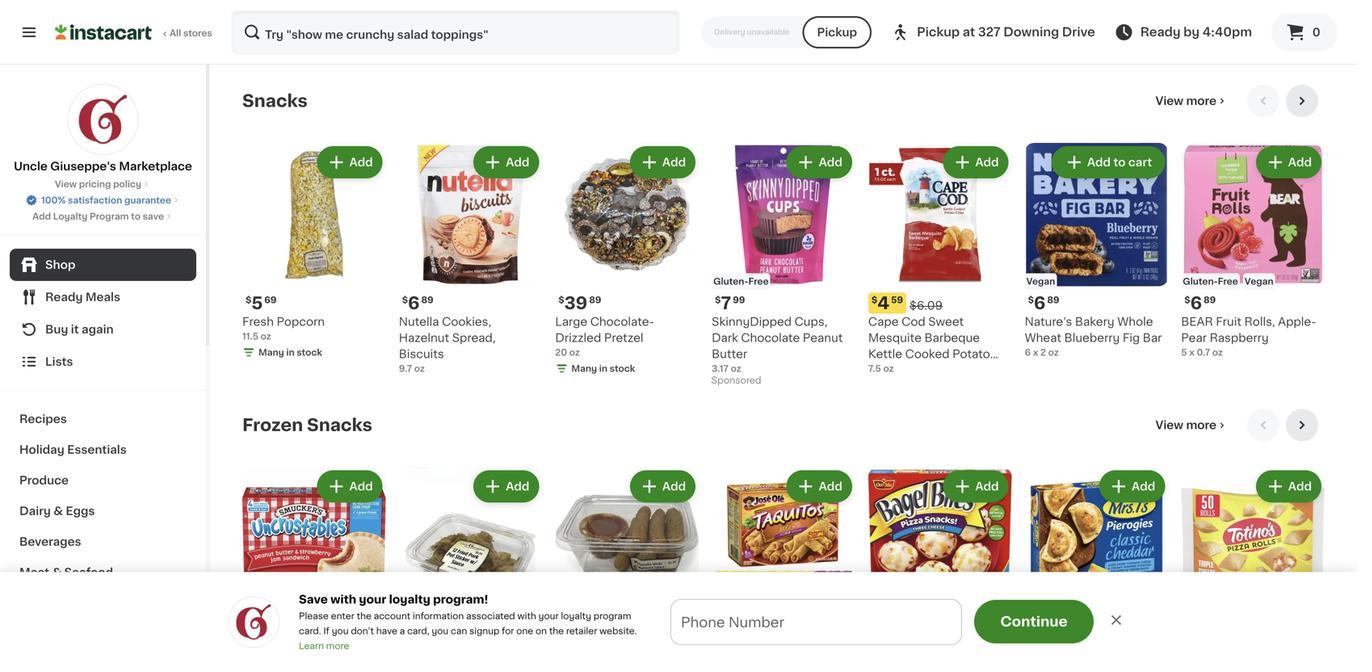 Task type: describe. For each thing, give the bounding box(es) containing it.
beverages link
[[10, 527, 196, 557]]

0 vertical spatial loyalty
[[389, 594, 430, 605]]

fl inside product group
[[725, 21, 732, 29]]

product group containing 7
[[712, 143, 855, 390]]

$ for nutella cookies, hazelnut spread, biscuits
[[402, 296, 408, 305]]

product group containing 12
[[399, 468, 542, 662]]

add button for fresh popcorn
[[319, 148, 381, 177]]

buy it again link
[[10, 313, 196, 346]]

uncrustables
[[304, 641, 380, 652]]

add button for large chocolate- drizzled pretzel
[[632, 148, 694, 177]]

add button for bear fruit rolls, apple- pear raspberry
[[1258, 148, 1320, 177]]

5 for 7
[[252, 295, 263, 312]]

buy it again
[[45, 324, 114, 335]]

product group containing 10
[[712, 468, 855, 662]]

6 for bear fruit rolls, apple- pear raspberry
[[1190, 295, 1202, 312]]

0 horizontal spatial essentials
[[67, 444, 127, 456]]

pricing
[[79, 180, 111, 189]]

99
[[733, 296, 745, 305]]

potato
[[953, 349, 990, 360]]

meat
[[19, 567, 49, 578]]

continue
[[1000, 615, 1068, 629]]

giuseppe's
[[50, 161, 116, 172]]

view more button for 4
[[1149, 409, 1234, 442]]

0 vertical spatial holiday
[[19, 444, 64, 456]]

2 you from the left
[[432, 627, 449, 636]]

& for meat
[[52, 567, 61, 578]]

uncle giuseppe's marketplace
[[14, 161, 192, 172]]

& for dairy
[[54, 506, 63, 517]]

fig
[[1123, 333, 1140, 344]]

59 inside $ 12 59
[[428, 620, 440, 629]]

0 horizontal spatial your
[[359, 594, 386, 605]]

add button for mrs. t's classic cheddar
[[1101, 472, 1164, 501]]

$ 4 59 inside $4.59 original price: $6.09 element
[[872, 295, 903, 312]]

ready for ready by 4:40pm
[[1140, 26, 1181, 38]]

pickup button
[[803, 16, 872, 48]]

$ inside $ 12 59
[[402, 620, 408, 629]]

all stores
[[170, 29, 212, 38]]

spread,
[[452, 333, 496, 344]]

free for gluten-free vegan
[[1218, 277, 1238, 286]]

gluten-free vegan
[[1183, 277, 1274, 286]]

blueberry
[[1064, 333, 1120, 344]]

instacart logo image
[[55, 23, 152, 42]]

$ for large chocolate- drizzled pretzel
[[559, 296, 564, 305]]

continue button
[[974, 600, 1094, 644]]

large chocolate- drizzled pretzel 20 oz
[[555, 316, 654, 357]]

view pricing policy
[[55, 180, 141, 189]]

6 for nature's bakery whole wheat blueberry fig bar
[[1034, 295, 1046, 312]]

save inside button
[[927, 643, 948, 652]]

1 vertical spatial loyalty
[[561, 612, 591, 621]]

Phone Number text field
[[671, 600, 961, 644]]

smucker's uncrustables peanut butter 
[[242, 641, 380, 662]]

essentials inside treatment tracker modal dialog
[[676, 626, 751, 640]]

to inside add loyalty program to save 'link'
[[131, 212, 141, 221]]

cheddar
[[1115, 641, 1165, 652]]

1 vertical spatial your
[[539, 612, 559, 621]]

add button for nutella cookies, hazelnut spread, biscuits
[[475, 148, 538, 177]]

89 for large chocolate- drizzled pretzel
[[589, 296, 601, 305]]

taquitos
[[712, 657, 760, 662]]

fresh
[[242, 316, 274, 328]]

$6.09
[[910, 300, 943, 312]]

cod
[[902, 316, 926, 328]]

wheat
[[1025, 333, 1062, 344]]

all stores link
[[55, 10, 213, 55]]

marinara
[[555, 657, 605, 662]]

1 vertical spatial 4
[[1034, 620, 1046, 637]]

52 fl oz inside product group
[[712, 21, 744, 29]]

oz inside nature's bakery whole wheat blueberry fig bar 6 x 2 oz
[[1048, 348, 1059, 357]]

add loyalty program to save link
[[32, 210, 174, 223]]

view inside view pricing policy link
[[55, 180, 77, 189]]

peanut inside smucker's uncrustables peanut butter
[[242, 657, 282, 662]]

dairy
[[19, 506, 51, 517]]

add to cart button
[[1053, 148, 1164, 177]]

redeem
[[948, 629, 987, 638]]

x inside bear fruit rolls, apple- pear raspberry 5 x 0.7 oz
[[1189, 348, 1195, 357]]

100% satisfaction guarantee button
[[25, 191, 181, 207]]

more inside save with your loyalty program! please enter the account information associated with your loyalty program card. if you don't have a card, you can signup for one on the retailer website. learn more
[[326, 642, 349, 651]]

frozen snacks
[[242, 417, 372, 434]]

5 inside bear fruit rolls, apple- pear raspberry 5 x 0.7 oz
[[1181, 348, 1187, 357]]

$ 5 69 for 12
[[246, 620, 277, 637]]

nature's bakery whole wheat blueberry fig bar 6 x 2 oz
[[1025, 316, 1162, 357]]

service type group
[[701, 16, 872, 48]]

save
[[299, 594, 328, 605]]

52 inside product group
[[712, 21, 723, 29]]

0
[[1313, 27, 1321, 38]]

buy
[[45, 324, 68, 335]]

2 many in stock button from the left
[[1025, 0, 1168, 35]]

mozzarella
[[555, 641, 616, 652]]

oz inside large chocolate- drizzled pretzel 20 oz
[[569, 348, 580, 357]]

peanut inside skinnydipped cups, dark chocolate peanut butter 3.17 oz
[[803, 333, 843, 344]]

gluten- for gluten-free
[[713, 277, 748, 286]]

add button for josé olé beef corn taquitos
[[788, 472, 851, 501]]

more for 4
[[1186, 420, 1217, 431]]

all
[[170, 29, 181, 38]]

$ 11 39
[[559, 620, 593, 637]]

apple-
[[1278, 316, 1316, 328]]

add button for cape cod sweet mesquite barbeque kettle cooked potato chips
[[945, 148, 1007, 177]]

kettle
[[868, 349, 902, 360]]

7
[[721, 295, 731, 312]]

chocolate
[[741, 333, 800, 344]]

meat & seafood link
[[10, 557, 196, 588]]

eggs
[[66, 506, 95, 517]]

t's
[[1052, 641, 1068, 652]]

2 fl from the left
[[1195, 21, 1201, 29]]

view pricing policy link
[[55, 178, 151, 191]]

view more button for 6
[[1149, 85, 1234, 117]]

1 vertical spatial snacks
[[307, 417, 372, 434]]

$ for bear fruit rolls, apple- pear raspberry
[[1185, 296, 1190, 305]]

product group containing 11
[[555, 468, 699, 662]]

view more for 4
[[1156, 420, 1217, 431]]

recipes link
[[10, 404, 196, 435]]

on
[[536, 627, 547, 636]]

treatment tracker modal dialog
[[210, 604, 1357, 662]]

recipes
[[19, 414, 67, 425]]

redeem button
[[929, 620, 1006, 646]]

to inside add to cart button
[[1114, 157, 1126, 168]]

$3.99 element
[[868, 618, 1012, 639]]

add loyalty program to save
[[32, 212, 164, 221]]

$ for smucker's uncrustables peanut butter 
[[246, 620, 252, 629]]

ready by 4:40pm
[[1140, 26, 1252, 38]]

•
[[754, 627, 759, 640]]

spend $32, save $5 button
[[868, 468, 1012, 662]]

program!
[[433, 594, 488, 605]]

sticks
[[618, 641, 653, 652]]

produce
[[19, 475, 69, 486]]

$ for fresh popcorn
[[246, 296, 252, 305]]

$ 6 89 for nutella
[[402, 295, 434, 312]]

$32,
[[905, 643, 925, 652]]

popcorn
[[277, 316, 325, 328]]

add button for 12
[[475, 472, 538, 501]]

signup
[[469, 627, 500, 636]]

1 many in stock button from the left
[[242, 0, 386, 19]]

again
[[82, 324, 114, 335]]

free for gluten-free
[[748, 277, 769, 286]]

1 vertical spatial the
[[549, 627, 564, 636]]

$ for mozzarella sticks with marinara sauce
[[559, 620, 564, 629]]

olé
[[743, 641, 762, 652]]

biscuits
[[399, 349, 444, 360]]

1 horizontal spatial with
[[517, 612, 536, 621]]

stores
[[183, 29, 212, 38]]

20
[[555, 348, 567, 357]]

cups,
[[795, 316, 828, 328]]

pickup for pickup at 327 downing drive
[[917, 26, 960, 38]]

view for nutella cookies, hazelnut spread, biscuits
[[1156, 95, 1184, 107]]

program
[[594, 612, 631, 621]]

$ 12 59
[[402, 620, 440, 637]]

by
[[1184, 26, 1200, 38]]

$5 inside button
[[950, 643, 962, 652]]

add to cart
[[1087, 157, 1152, 168]]

bakery
[[1075, 316, 1115, 328]]

smucker's
[[242, 641, 301, 652]]

1 vegan from the left
[[1026, 277, 1055, 286]]

program
[[90, 212, 129, 221]]

add inside 'link'
[[32, 212, 51, 221]]

4:40pm
[[1203, 26, 1252, 38]]

information
[[413, 612, 464, 621]]

card,
[[407, 627, 429, 636]]

2
[[1040, 348, 1046, 357]]

save inside 'link'
[[143, 212, 164, 221]]

item carousel region containing snacks
[[242, 85, 1325, 396]]

9.7
[[399, 365, 412, 373]]

one
[[516, 627, 533, 636]]



Task type: locate. For each thing, give the bounding box(es) containing it.
oz inside skinnydipped cups, dark chocolate peanut butter 3.17 oz
[[731, 365, 741, 373]]

$ inside $ 11 39
[[559, 620, 564, 629]]

many in stock
[[259, 4, 322, 13], [1041, 21, 1105, 29], [728, 37, 792, 46], [1197, 37, 1261, 46], [259, 348, 322, 357], [571, 365, 635, 373]]

& inside 'link'
[[54, 506, 63, 517]]

peanut down cups,
[[803, 333, 843, 344]]

x inside nature's bakery whole wheat blueberry fig bar 6 x 2 oz
[[1033, 348, 1038, 357]]

0 horizontal spatial $ 4 59
[[872, 295, 903, 312]]

1 horizontal spatial fl
[[1195, 21, 1201, 29]]

11
[[564, 620, 579, 637]]

corn
[[795, 641, 823, 652]]

89 up bear
[[1204, 296, 1216, 305]]

3 89 from the left
[[589, 296, 601, 305]]

butter inside skinnydipped cups, dark chocolate peanut butter 3.17 oz
[[712, 349, 747, 360]]

1 vertical spatial 69
[[264, 620, 277, 629]]

item carousel region containing frozen snacks
[[242, 409, 1325, 662]]

0 horizontal spatial uncle giuseppe's marketplace logo image
[[67, 84, 139, 155]]

0 horizontal spatial $ 6 89
[[402, 295, 434, 312]]

0 horizontal spatial you
[[332, 627, 349, 636]]

free up skinnydipped
[[748, 277, 769, 286]]

view more button down 0.7
[[1149, 409, 1234, 442]]

meals
[[86, 292, 120, 303]]

0 horizontal spatial 4
[[877, 295, 890, 312]]

loyalty
[[53, 212, 87, 221]]

gluten- for gluten-free vegan
[[1183, 277, 1218, 286]]

2 item carousel region from the top
[[242, 409, 1325, 662]]

mesquite
[[868, 333, 922, 344]]

cape cod sweet mesquite barbeque kettle cooked potato chips
[[868, 316, 990, 376]]

$5 up mozzarella
[[571, 626, 590, 640]]

0 vertical spatial 4
[[877, 295, 890, 312]]

raspberry
[[1210, 333, 1269, 344]]

close image
[[1108, 612, 1125, 628]]

6 left "2"
[[1025, 348, 1031, 357]]

2 gluten- from the left
[[1183, 277, 1218, 286]]

0 horizontal spatial many in stock button
[[242, 0, 386, 19]]

5 down pear
[[1181, 348, 1187, 357]]

save down guarantee
[[143, 212, 164, 221]]

100%
[[41, 196, 66, 205]]

1 horizontal spatial loyalty
[[561, 612, 591, 621]]

1 horizontal spatial $ 6 89
[[1028, 295, 1059, 312]]

2 horizontal spatial to
[[1114, 157, 1126, 168]]

0 vertical spatial your
[[359, 594, 386, 605]]

oz inside button
[[570, 4, 580, 13]]

1 horizontal spatial peanut
[[803, 333, 843, 344]]

get $5 off holiday essentials • add $50.00 to qualify.
[[541, 626, 916, 640]]

product group containing 39
[[555, 143, 699, 379]]

loyalty up account
[[389, 594, 430, 605]]

2 horizontal spatial $ 6 89
[[1185, 295, 1216, 312]]

1 horizontal spatial your
[[539, 612, 559, 621]]

6 up bear
[[1190, 295, 1202, 312]]

2 view more from the top
[[1156, 420, 1217, 431]]

view
[[1156, 95, 1184, 107], [55, 180, 77, 189], [1156, 420, 1184, 431]]

gluten- inside product group
[[713, 277, 748, 286]]

$ 6 89 up bear
[[1185, 295, 1216, 312]]

view more button
[[1149, 85, 1234, 117], [1149, 409, 1234, 442]]

ready down shop
[[45, 292, 83, 303]]

save with your loyalty program! please enter the account information associated with your loyalty program card. if you don't have a card, you can signup for one on the retailer website. learn more
[[299, 594, 637, 651]]

1 horizontal spatial the
[[549, 627, 564, 636]]

$ for mrs. t's classic cheddar
[[1028, 620, 1034, 629]]

you right if
[[332, 627, 349, 636]]

1 you from the left
[[332, 627, 349, 636]]

marketplace
[[119, 161, 192, 172]]

5 up the smucker's
[[252, 620, 263, 637]]

$ inside the $ 10 29
[[715, 620, 721, 629]]

many in stock button
[[242, 0, 386, 19], [1025, 0, 1168, 35]]

6 up nutella on the top left of the page
[[408, 295, 420, 312]]

view more down 0.7
[[1156, 420, 1217, 431]]

uncle giuseppe's marketplace logo image left card.
[[228, 596, 280, 648]]

$ 5 69 for nutella cookies, hazelnut spread, biscuits
[[246, 295, 277, 312]]

12
[[408, 620, 426, 637]]

2 free from the left
[[1218, 277, 1238, 286]]

1 vertical spatial $5
[[950, 643, 962, 652]]

0 vertical spatial butter
[[712, 349, 747, 360]]

0 horizontal spatial save
[[143, 212, 164, 221]]

1 fl from the left
[[725, 21, 732, 29]]

gluten- up bear
[[1183, 277, 1218, 286]]

product group
[[712, 0, 855, 65], [242, 143, 386, 362], [399, 143, 542, 375], [555, 143, 699, 379], [712, 143, 855, 390], [868, 143, 1012, 376], [1025, 143, 1168, 359], [1181, 143, 1325, 359], [242, 468, 386, 662], [399, 468, 542, 662], [555, 468, 699, 662], [712, 468, 855, 662], [868, 468, 1012, 662], [1025, 468, 1168, 662], [1181, 468, 1325, 662]]

0 horizontal spatial to
[[131, 212, 141, 221]]

1 horizontal spatial 4
[[1034, 620, 1046, 637]]

with up enter
[[331, 594, 356, 605]]

0.7
[[1197, 348, 1210, 357]]

Search field
[[233, 11, 679, 53]]

0 vertical spatial view more button
[[1149, 85, 1234, 117]]

39 inside $ 11 39
[[581, 620, 593, 629]]

1 horizontal spatial save
[[927, 643, 948, 652]]

1 item carousel region from the top
[[242, 85, 1325, 396]]

0 horizontal spatial the
[[357, 612, 372, 621]]

1 horizontal spatial pickup
[[917, 26, 960, 38]]

& right meat
[[52, 567, 61, 578]]

1 horizontal spatial many in stock button
[[1025, 0, 1168, 35]]

rolls,
[[1245, 316, 1275, 328]]

1 horizontal spatial to
[[847, 626, 862, 640]]

ready inside dropdown button
[[45, 292, 83, 303]]

free inside product group
[[748, 277, 769, 286]]

ready meals
[[45, 292, 120, 303]]

$4.59 original price: $6.09 element
[[868, 293, 1012, 314]]

cookies,
[[442, 316, 491, 328]]

3 $ 6 89 from the left
[[1185, 295, 1216, 312]]

2 $ 6 89 from the left
[[1028, 295, 1059, 312]]

4
[[877, 295, 890, 312], [1034, 620, 1046, 637]]

1 89 from the left
[[421, 296, 434, 305]]

6 inside nature's bakery whole wheat blueberry fig bar 6 x 2 oz
[[1025, 348, 1031, 357]]

89 for nature's bakery whole wheat blueberry fig bar
[[1047, 296, 1059, 305]]

0 vertical spatial with
[[331, 594, 356, 605]]

the right on
[[549, 627, 564, 636]]

spend $32, save $5
[[873, 643, 962, 652]]

holiday inside treatment tracker modal dialog
[[617, 626, 673, 640]]

0 horizontal spatial 59
[[428, 620, 440, 629]]

the up don't
[[357, 612, 372, 621]]

5 for 10
[[252, 620, 263, 637]]

add inside button
[[1087, 157, 1111, 168]]

64
[[555, 4, 568, 13]]

$ 4 59
[[872, 295, 903, 312], [1028, 620, 1060, 637]]

1 horizontal spatial 59
[[891, 296, 903, 305]]

1 52 fl oz from the left
[[712, 21, 744, 29]]

beverages
[[19, 536, 81, 548]]

1 horizontal spatial essentials
[[676, 626, 751, 640]]

$ 4 59 up cape
[[872, 295, 903, 312]]

free up fruit
[[1218, 277, 1238, 286]]

1 69 from the top
[[264, 296, 277, 305]]

1 horizontal spatial 52 fl oz
[[1181, 21, 1214, 29]]

sauce
[[607, 657, 643, 662]]

0 horizontal spatial ready
[[45, 292, 83, 303]]

add button for mozzarella sticks with marinara sauce
[[632, 472, 694, 501]]

&
[[54, 506, 63, 517], [52, 567, 61, 578]]

pear
[[1181, 333, 1207, 344]]

dark
[[712, 333, 738, 344]]

x left 0.7
[[1189, 348, 1195, 357]]

ready for ready meals
[[45, 292, 83, 303]]

nutella cookies, hazelnut spread, biscuits 9.7 oz
[[399, 316, 496, 373]]

to left cart
[[1114, 157, 1126, 168]]

pickup for pickup
[[817, 27, 857, 38]]

1 vertical spatial 5
[[1181, 348, 1187, 357]]

0 horizontal spatial x
[[1033, 348, 1038, 357]]

item carousel region
[[242, 85, 1325, 396], [242, 409, 1325, 662]]

shop link
[[10, 249, 196, 281]]

drive
[[1062, 26, 1095, 38]]

89 up chocolate-
[[589, 296, 601, 305]]

1 $ 6 89 from the left
[[402, 295, 434, 312]]

$ 6 89 for bear
[[1185, 295, 1216, 312]]

6
[[408, 295, 420, 312], [1034, 295, 1046, 312], [1190, 295, 1202, 312], [1025, 348, 1031, 357]]

$ 5 69 up fresh
[[246, 295, 277, 312]]

2 vertical spatial to
[[847, 626, 862, 640]]

view more for 6
[[1156, 95, 1217, 107]]

0 vertical spatial the
[[357, 612, 372, 621]]

with up one
[[517, 612, 536, 621]]

$ inside $ 7 99
[[715, 296, 721, 305]]

1 free from the left
[[748, 277, 769, 286]]

2 vertical spatial more
[[326, 642, 349, 651]]

more down if
[[326, 642, 349, 651]]

oz inside bear fruit rolls, apple- pear raspberry 5 x 0.7 oz
[[1212, 348, 1223, 357]]

0 horizontal spatial peanut
[[242, 657, 282, 662]]

0 vertical spatial $5
[[571, 626, 590, 640]]

dairy & eggs
[[19, 506, 95, 517]]

frozen
[[242, 417, 303, 434]]

0 vertical spatial save
[[143, 212, 164, 221]]

1 gluten- from the left
[[713, 277, 748, 286]]

cart
[[1128, 157, 1152, 168]]

0 vertical spatial snacks
[[242, 92, 308, 109]]

2 69 from the top
[[264, 620, 277, 629]]

pickup inside button
[[817, 27, 857, 38]]

pickup inside popup button
[[917, 26, 960, 38]]

x left "2"
[[1033, 348, 1038, 357]]

0 vertical spatial peanut
[[803, 333, 843, 344]]

$ inside $ 39 89
[[559, 296, 564, 305]]

0 vertical spatial ready
[[1140, 26, 1181, 38]]

0 vertical spatial 39
[[564, 295, 588, 312]]

0 vertical spatial more
[[1186, 95, 1217, 107]]

product group containing 52 fl oz
[[712, 0, 855, 65]]

2 $ 5 69 from the top
[[246, 620, 277, 637]]

1 horizontal spatial gluten-
[[1183, 277, 1218, 286]]

1 horizontal spatial you
[[432, 627, 449, 636]]

1 vertical spatial save
[[927, 643, 948, 652]]

$ 6 89 for nature's
[[1028, 295, 1059, 312]]

policy
[[113, 180, 141, 189]]

None search field
[[231, 10, 680, 55]]

0 horizontal spatial 52
[[712, 21, 723, 29]]

your up account
[[359, 594, 386, 605]]

59 right the 12
[[428, 620, 440, 629]]

0 vertical spatial item carousel region
[[242, 85, 1325, 396]]

1 vertical spatial item carousel region
[[242, 409, 1325, 662]]

39 up large
[[564, 295, 588, 312]]

0 horizontal spatial holiday
[[19, 444, 64, 456]]

bear
[[1181, 316, 1213, 328]]

add button for spend $32, save $5
[[945, 472, 1007, 501]]

qualify.
[[865, 626, 916, 640]]

cooked
[[905, 349, 950, 360]]

4 up mrs.
[[1034, 620, 1046, 637]]

0 button
[[1272, 13, 1338, 52]]

1 vertical spatial holiday
[[617, 626, 673, 640]]

to inside treatment tracker modal dialog
[[847, 626, 862, 640]]

butter
[[712, 349, 747, 360], [285, 657, 321, 662]]

100% satisfaction guarantee
[[41, 196, 171, 205]]

0 horizontal spatial 52 fl oz
[[712, 21, 744, 29]]

2 vegan from the left
[[1245, 277, 1274, 286]]

vegan up rolls,
[[1245, 277, 1274, 286]]

view more down ready by 4:40pm link
[[1156, 95, 1217, 107]]

1 view more button from the top
[[1149, 85, 1234, 117]]

you
[[332, 627, 349, 636], [432, 627, 449, 636]]

$ 6 89 up "nature's"
[[1028, 295, 1059, 312]]

josé olé beef corn taquitos
[[712, 641, 823, 662]]

$ 10 29
[[715, 620, 754, 637]]

uncle giuseppe's marketplace logo image up uncle giuseppe's marketplace
[[67, 84, 139, 155]]

1 $ 5 69 from the top
[[246, 295, 277, 312]]

uncle giuseppe's marketplace logo image inside uncle giuseppe's marketplace link
[[67, 84, 139, 155]]

1 horizontal spatial vegan
[[1245, 277, 1274, 286]]

0 vertical spatial 69
[[264, 296, 277, 305]]

1 vertical spatial essentials
[[676, 626, 751, 640]]

gluten- up 99
[[713, 277, 748, 286]]

59 up cape
[[891, 296, 903, 305]]

holiday essentials
[[19, 444, 127, 456]]

4 89 from the left
[[1204, 296, 1216, 305]]

add inside treatment tracker modal dialog
[[762, 626, 790, 640]]

0 vertical spatial uncle giuseppe's marketplace logo image
[[67, 84, 139, 155]]

2 horizontal spatial 59
[[1048, 620, 1060, 629]]

$5 inside treatment tracker modal dialog
[[571, 626, 590, 640]]

39 right 11
[[581, 620, 593, 629]]

drizzled
[[555, 333, 601, 344]]

peanut down the smucker's
[[242, 657, 282, 662]]

1 vertical spatial uncle giuseppe's marketplace logo image
[[228, 596, 280, 648]]

loyalty
[[389, 594, 430, 605], [561, 612, 591, 621]]

0 horizontal spatial butter
[[285, 657, 321, 662]]

1 vertical spatial 39
[[581, 620, 593, 629]]

uncle
[[14, 161, 48, 172]]

2 view more button from the top
[[1149, 409, 1234, 442]]

10
[[721, 620, 741, 637]]

1 vertical spatial view more button
[[1149, 409, 1234, 442]]

0 horizontal spatial fl
[[725, 21, 732, 29]]

5 up fresh
[[252, 295, 263, 312]]

89 up "nature's"
[[1047, 296, 1059, 305]]

1 view more from the top
[[1156, 95, 1217, 107]]

$ 6 89 up nutella on the top left of the page
[[402, 295, 434, 312]]

89 inside $ 39 89
[[589, 296, 601, 305]]

the
[[357, 612, 372, 621], [549, 627, 564, 636]]

89 for nutella cookies, hazelnut spread, biscuits
[[421, 296, 434, 305]]

1 horizontal spatial $5
[[950, 643, 962, 652]]

2 x from the left
[[1189, 348, 1195, 357]]

essentials up produce link
[[67, 444, 127, 456]]

ready left by
[[1140, 26, 1181, 38]]

0 horizontal spatial free
[[748, 277, 769, 286]]

mrs. t's classic cheddar
[[1025, 641, 1165, 652]]

1 vertical spatial view more
[[1156, 420, 1217, 431]]

$ for josé olé beef corn taquitos
[[715, 620, 721, 629]]

2 vertical spatial view
[[1156, 420, 1184, 431]]

1 vertical spatial $ 4 59
[[1028, 620, 1060, 637]]

0 vertical spatial &
[[54, 506, 63, 517]]

beef
[[765, 641, 792, 652]]

add button for smucker's uncrustables peanut butter 
[[319, 472, 381, 501]]

1 52 from the left
[[712, 21, 723, 29]]

69 for nutella cookies, hazelnut spread, biscuits
[[264, 296, 277, 305]]

you down information
[[432, 627, 449, 636]]

69 up fresh
[[264, 296, 277, 305]]

1 horizontal spatial 52
[[1181, 21, 1193, 29]]

bar
[[1143, 333, 1162, 344]]

2 52 fl oz from the left
[[1181, 21, 1214, 29]]

59 up t's
[[1048, 620, 1060, 629]]

69 up the smucker's
[[264, 620, 277, 629]]

oz inside fresh popcorn 11.5 oz
[[261, 332, 271, 341]]

at
[[963, 26, 975, 38]]

$ 5 69
[[246, 295, 277, 312], [246, 620, 277, 637]]

add button
[[319, 148, 381, 177], [475, 148, 538, 177], [632, 148, 694, 177], [788, 148, 851, 177], [945, 148, 1007, 177], [1258, 148, 1320, 177], [319, 472, 381, 501], [475, 472, 538, 501], [632, 472, 694, 501], [788, 472, 851, 501], [945, 472, 1007, 501], [1101, 472, 1164, 501], [1258, 472, 1320, 501]]

spend
[[873, 643, 903, 652]]

$50.00
[[794, 626, 844, 640]]

2 89 from the left
[[1047, 296, 1059, 305]]

save down $3.99 element
[[927, 643, 948, 652]]

4 up cape
[[877, 295, 890, 312]]

pickup
[[917, 26, 960, 38], [817, 27, 857, 38]]

1 horizontal spatial ready
[[1140, 26, 1181, 38]]

butter down the dark
[[712, 349, 747, 360]]

in
[[286, 4, 295, 13], [1069, 21, 1077, 29], [756, 37, 764, 46], [1225, 37, 1233, 46], [286, 348, 295, 357], [599, 365, 608, 373]]

vegan up "nature's"
[[1026, 277, 1055, 286]]

essentials up josé at the right bottom of page
[[676, 626, 751, 640]]

89 up nutella on the top left of the page
[[421, 296, 434, 305]]

0 horizontal spatial vegan
[[1026, 277, 1055, 286]]

holiday up sticks
[[617, 626, 673, 640]]

lists
[[45, 356, 73, 368]]

0 horizontal spatial gluten-
[[713, 277, 748, 286]]

gluten-
[[713, 277, 748, 286], [1183, 277, 1218, 286]]

69
[[264, 296, 277, 305], [264, 620, 277, 629]]

7.5 oz
[[868, 365, 894, 373]]

sponsored badge image
[[712, 377, 761, 386]]

vegan
[[1026, 277, 1055, 286], [1245, 277, 1274, 286]]

more for 6
[[1186, 95, 1217, 107]]

your up on
[[539, 612, 559, 621]]

chips
[[868, 365, 901, 376]]

1 x from the left
[[1033, 348, 1038, 357]]

1 horizontal spatial uncle giuseppe's marketplace logo image
[[228, 596, 280, 648]]

uncle giuseppe's marketplace logo image
[[67, 84, 139, 155], [228, 596, 280, 648]]

more down ready by 4:40pm
[[1186, 95, 1217, 107]]

to down guarantee
[[131, 212, 141, 221]]

$ for nature's bakery whole wheat blueberry fig bar
[[1028, 296, 1034, 305]]

skinnydipped cups, dark chocolate peanut butter 3.17 oz
[[712, 316, 843, 373]]

downing
[[1004, 26, 1059, 38]]

produce link
[[10, 465, 196, 496]]

1 vertical spatial more
[[1186, 420, 1217, 431]]

2 52 from the left
[[1181, 21, 1193, 29]]

64 oz button
[[555, 0, 699, 35]]

0 horizontal spatial pickup
[[817, 27, 857, 38]]

$ 4 59 up mrs.
[[1028, 620, 1060, 637]]

butter down learn
[[285, 657, 321, 662]]

loyalty up retailer
[[561, 612, 591, 621]]

1 horizontal spatial x
[[1189, 348, 1195, 357]]

6 for nutella cookies, hazelnut spread, biscuits
[[408, 295, 420, 312]]

$5 down redeem
[[950, 643, 962, 652]]

2 vertical spatial 5
[[252, 620, 263, 637]]

more down 0.7
[[1186, 420, 1217, 431]]

$ for skinnydipped cups, dark chocolate peanut butter
[[715, 296, 721, 305]]

& left eggs
[[54, 506, 63, 517]]

0 vertical spatial view
[[1156, 95, 1184, 107]]

0 vertical spatial view more
[[1156, 95, 1217, 107]]

$ 5 69 up the smucker's
[[246, 620, 277, 637]]

6 up "nature's"
[[1034, 295, 1046, 312]]

snacks
[[242, 92, 308, 109], [307, 417, 372, 434]]

butter inside smucker's uncrustables peanut butter
[[285, 657, 321, 662]]

off
[[593, 626, 614, 640]]

learn
[[299, 642, 324, 651]]

1 vertical spatial with
[[517, 612, 536, 621]]

peanut
[[803, 333, 843, 344], [242, 657, 282, 662]]

holiday down recipes
[[19, 444, 64, 456]]

hazelnut
[[399, 333, 449, 344]]

1 vertical spatial ready
[[45, 292, 83, 303]]

view more button down by
[[1149, 85, 1234, 117]]

89 for bear fruit rolls, apple- pear raspberry
[[1204, 296, 1216, 305]]

to right the $50.00 on the right of the page
[[847, 626, 862, 640]]

1 vertical spatial view
[[55, 180, 77, 189]]

0 vertical spatial to
[[1114, 157, 1126, 168]]

1 horizontal spatial $ 4 59
[[1028, 620, 1060, 637]]

oz inside nutella cookies, hazelnut spread, biscuits 9.7 oz
[[414, 365, 425, 373]]

website.
[[600, 627, 637, 636]]

39
[[564, 295, 588, 312], [581, 620, 593, 629]]

pickup at 327 downing drive
[[917, 26, 1095, 38]]

0 vertical spatial $ 4 59
[[872, 295, 903, 312]]

1 vertical spatial peanut
[[242, 657, 282, 662]]

1 horizontal spatial butter
[[712, 349, 747, 360]]

0 horizontal spatial with
[[331, 594, 356, 605]]

fruit
[[1216, 316, 1242, 328]]

view for 12
[[1156, 420, 1184, 431]]

josé
[[712, 641, 740, 652]]

69 for 12
[[264, 620, 277, 629]]



Task type: vqa. For each thing, say whether or not it's contained in the screenshot.


